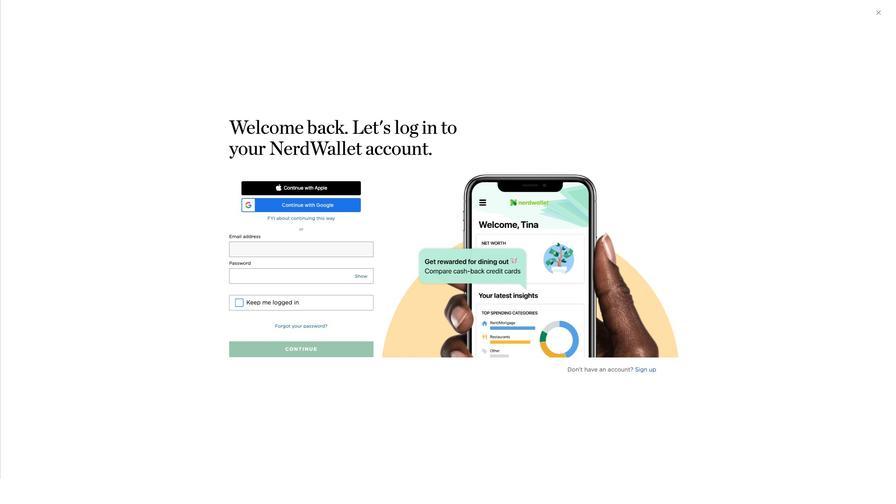 Task type: locate. For each thing, give the bounding box(es) containing it.
20% telephone field
[[356, 168, 380, 183]]

let's start by logging in to your nerdwallet account image
[[382, 175, 679, 358]]

dialog
[[0, 0, 892, 479]]

close image
[[875, 8, 883, 17]]

None password field
[[230, 269, 355, 283]]

tab list
[[227, 138, 665, 154]]

None email field
[[229, 242, 374, 257]]



Task type: vqa. For each thing, say whether or not it's contained in the screenshot.
20% phone field
yes



Task type: describe. For each thing, give the bounding box(es) containing it.
$60,000 telephone field
[[307, 168, 353, 183]]

simplist image
[[245, 265, 291, 278]]

94103 telephone field
[[227, 168, 262, 183]]

$300,000 telephone field
[[264, 168, 305, 183]]



